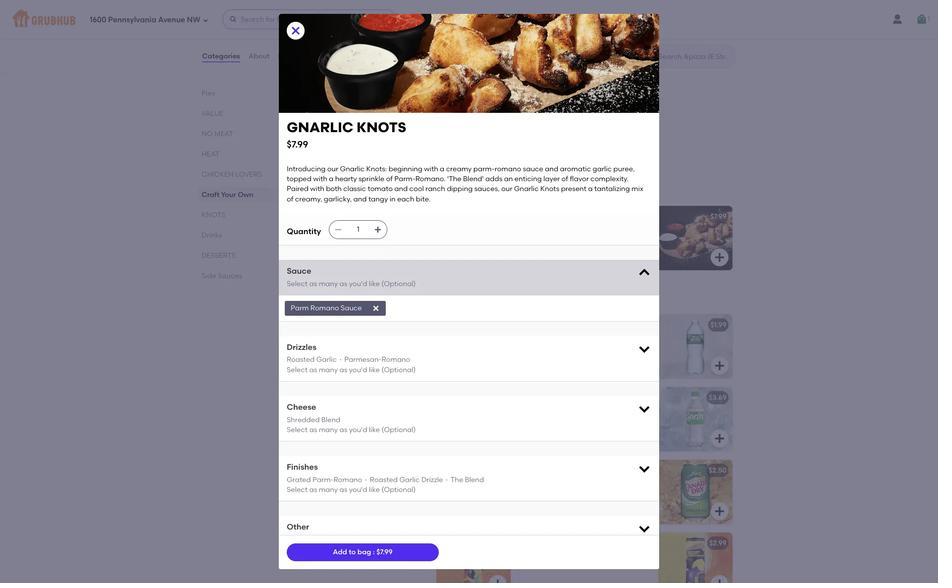 Task type: vqa. For each thing, say whether or not it's contained in the screenshot.
VALUE at the left top
yes



Task type: locate. For each thing, give the bounding box(es) containing it.
$13.99 +
[[482, 105, 507, 113]]

1 vertical spatial gnarlic
[[525, 213, 558, 221]]

classic
[[344, 185, 366, 194]]

3 (optional) from the top
[[382, 426, 416, 435]]

gnarlic up "toppings"
[[287, 119, 354, 136]]

∙ down orange
[[364, 476, 369, 485]]

roasted inside drizzles roasted garlic ∙ parmesan-romano select as many as you'd like (optional)
[[287, 356, 315, 365]]

puree,
[[614, 165, 635, 173]]

blend down bottled coke
[[322, 416, 341, 425]]

knots for vegan knots
[[330, 213, 354, 221]]

many inside drizzles roasted garlic ∙ parmesan-romano select as many as you'd like (optional)
[[319, 366, 338, 375]]

beginning
[[389, 165, 423, 173]]

0 vertical spatial own
[[351, 75, 374, 87]]

gnarlic inside gnarlic knots $7.99
[[287, 119, 354, 136]]

of right layer
[[562, 175, 569, 183]]

0 vertical spatial and
[[545, 165, 559, 173]]

∙ left 'parmesan-' at the bottom left of page
[[339, 356, 343, 365]]

many down bottled fanta orange
[[319, 486, 338, 495]]

romano inside finishes grated parm-romano ∙ roasted garlic drizzle ∙ the blend select as many as you'd like (optional)
[[334, 476, 362, 485]]

Search &pizza (E Street) search field
[[658, 52, 734, 61]]

sauce up 1l
[[341, 304, 362, 313]]

of up tomato
[[386, 175, 393, 183]]

drinks up desserts at the left top of the page
[[202, 231, 222, 240]]

add
[[341, 129, 356, 137]]

0 horizontal spatial and
[[354, 195, 367, 204]]

3 select from the top
[[287, 426, 308, 435]]

present
[[561, 185, 587, 194]]

2 vertical spatial with
[[310, 185, 325, 194]]

main navigation navigation
[[0, 0, 939, 39]]

select inside sauce select as many as you'd like (optional)
[[287, 280, 308, 288]]

0 vertical spatial your
[[325, 75, 348, 87]]

1 vertical spatial garlic
[[400, 476, 420, 485]]

of down "paired"
[[287, 195, 294, 204]]

knots down pizza
[[357, 119, 407, 136]]

categories
[[202, 52, 240, 60]]

3 you'd from the top
[[349, 426, 368, 435]]

1 many from the top
[[319, 280, 338, 288]]

ginger berry lemonade soda image
[[659, 533, 733, 584]]

drinks tab
[[202, 231, 271, 241]]

1 horizontal spatial sauce
[[341, 304, 362, 313]]

1 vertical spatial own
[[349, 119, 367, 127]]

1 vertical spatial roasted
[[370, 476, 398, 485]]

heat tab
[[202, 149, 271, 160]]

sauce inside other classic tomato dipping sauce
[[368, 536, 390, 545]]

1 (optional) from the top
[[382, 280, 416, 288]]

3 many from the top
[[319, 426, 338, 435]]

1 vertical spatial romano
[[382, 356, 411, 365]]

mix
[[632, 185, 644, 194]]

you'd down fanta
[[349, 486, 368, 495]]

about
[[249, 52, 270, 60]]

0 vertical spatial sauce
[[287, 267, 312, 276]]

drinks up parm
[[295, 291, 328, 304]]

1 vertical spatial craft
[[303, 119, 326, 127]]

select down grated
[[287, 486, 308, 495]]

1 vertical spatial drinks
[[295, 291, 328, 304]]

craft your own pizza image
[[437, 98, 511, 163]]

you'd down coke
[[349, 426, 368, 435]]

other
[[287, 523, 309, 533]]

bottled spring water image
[[659, 315, 733, 379]]

own
[[351, 75, 374, 87], [238, 191, 254, 199]]

coke
[[337, 394, 357, 403]]

as
[[310, 280, 317, 288], [340, 280, 348, 288], [310, 366, 317, 375], [340, 366, 348, 375], [310, 426, 317, 435], [340, 426, 348, 435], [310, 486, 317, 495], [340, 486, 348, 495]]

gnarlic up hearty on the left
[[340, 165, 365, 173]]

knots down present on the top of page
[[559, 213, 584, 221]]

0 horizontal spatial craft
[[202, 191, 220, 199]]

0 horizontal spatial ∙
[[339, 356, 343, 365]]

vegan knots image
[[437, 206, 511, 271]]

categories button
[[202, 39, 241, 74]]

2 like from the top
[[369, 366, 380, 375]]

$2.50 button
[[519, 461, 733, 525]]

1 horizontal spatial craft
[[295, 75, 323, 87]]

you'd inside drizzles roasted garlic ∙ parmesan-romano select as many as you'd like (optional)
[[349, 366, 368, 375]]

your up the craft your own pizza
[[325, 75, 348, 87]]

2 craft from the top
[[303, 119, 326, 127]]

0 horizontal spatial $3.69
[[487, 394, 505, 403]]

1 horizontal spatial blend
[[465, 476, 484, 485]]

dirty bird image
[[437, 0, 511, 54]]

2 horizontal spatial ∙
[[445, 476, 449, 485]]

paired
[[287, 185, 309, 194]]

your inside craft your own by clicking below to add or remove toppings
[[328, 119, 347, 127]]

1 vertical spatial parm-
[[313, 476, 334, 485]]

gnarlic down knots
[[525, 213, 558, 221]]

pizza
[[370, 105, 390, 113]]

with up both
[[313, 175, 328, 183]]

1 you'd from the top
[[349, 280, 368, 288]]

parm
[[291, 304, 309, 313]]

own up or
[[349, 119, 367, 127]]

4 select from the top
[[287, 486, 308, 495]]

a down flavor on the right
[[589, 185, 593, 194]]

0 vertical spatial drinks
[[202, 231, 222, 240]]

craft your own up the craft your own pizza
[[295, 75, 374, 87]]

bottled inside "bottled fanta orange" button
[[303, 467, 335, 475]]

creamy,
[[295, 195, 322, 204]]

garlic left the drizzle
[[400, 476, 420, 485]]

1 horizontal spatial parm-
[[395, 175, 416, 183]]

parm- down the beginning
[[395, 175, 416, 183]]

2 vertical spatial and
[[354, 195, 367, 204]]

select down 'shredded'
[[287, 426, 308, 435]]

craft down chicken
[[202, 191, 220, 199]]

2 horizontal spatial a
[[589, 185, 593, 194]]

bottled up cheese
[[303, 394, 335, 403]]

bottled for bottled fanta orange
[[303, 467, 335, 475]]

many up parm romano sauce at the left
[[319, 280, 338, 288]]

0 vertical spatial craft
[[303, 105, 327, 113]]

avenue
[[158, 15, 185, 24]]

$4.99
[[487, 321, 505, 330]]

1 horizontal spatial gnarlic
[[525, 213, 558, 221]]

bottled left spring
[[525, 321, 557, 330]]

2 (optional) from the top
[[382, 366, 416, 375]]

2 many from the top
[[319, 366, 338, 375]]

own up the craft your own pizza
[[351, 75, 374, 87]]

4 many from the top
[[319, 486, 338, 495]]

svg image
[[917, 13, 928, 25], [714, 35, 726, 47], [714, 252, 726, 264], [638, 266, 652, 280], [372, 305, 380, 313], [638, 403, 652, 416], [714, 579, 726, 584]]

like inside sauce select as many as you'd like (optional)
[[369, 280, 380, 288]]

0 horizontal spatial gnarlic
[[287, 119, 354, 136]]

heat
[[202, 150, 220, 159]]

4 like from the top
[[369, 486, 380, 495]]

spring
[[559, 321, 585, 330]]

1 horizontal spatial ∙
[[364, 476, 369, 485]]

1 vertical spatial craft
[[202, 191, 220, 199]]

smartwater 1l image
[[437, 315, 511, 379]]

$2.50
[[709, 467, 727, 475]]

0 vertical spatial own
[[350, 105, 368, 113]]

you'd inside sauce select as many as you'd like (optional)
[[349, 280, 368, 288]]

with up romano.
[[424, 165, 439, 173]]

cbr image
[[659, 0, 733, 54]]

no meat
[[202, 130, 233, 138]]

2 $3.69 from the left
[[709, 394, 727, 403]]

craft your own tab
[[202, 190, 271, 200]]

:
[[373, 549, 375, 557]]

knots
[[357, 119, 407, 136], [295, 183, 333, 195], [202, 211, 226, 220], [330, 213, 354, 221], [559, 213, 584, 221]]

0 horizontal spatial drinks
[[202, 231, 222, 240]]

1 horizontal spatial gnarlic
[[515, 185, 539, 194]]

1 select from the top
[[287, 280, 308, 288]]

$3.69
[[487, 394, 505, 403], [709, 394, 727, 403]]

and up each
[[395, 185, 408, 194]]

romano
[[311, 304, 339, 313], [382, 356, 411, 365], [334, 476, 362, 485]]

0 horizontal spatial a
[[329, 175, 334, 183]]

0 vertical spatial parm-
[[395, 175, 416, 183]]

0 vertical spatial garlic
[[317, 356, 337, 365]]

$7.99 inside gnarlic knots $7.99
[[287, 139, 308, 150]]

knots for gnarlic knots
[[559, 213, 584, 221]]

2 horizontal spatial sauce
[[368, 536, 390, 545]]

and down classic
[[354, 195, 367, 204]]

clicking
[[379, 119, 413, 127]]

1 vertical spatial a
[[329, 175, 334, 183]]

blend right the
[[465, 476, 484, 485]]

romano.
[[416, 175, 446, 183]]

0 vertical spatial romano
[[311, 304, 339, 313]]

bottled
[[525, 321, 557, 330], [303, 394, 335, 403], [525, 394, 557, 403], [303, 467, 335, 475]]

parm- inside introducing our gnarlic knots: beginning with a creamy parm-romano sauce and aromatic garlic puree, topped with a hearty sprinkle of parm-romano. 'the blend' adds an enticing layer of flavor complexity. paired with both classic tomato and cool ranch dipping sauces, our gnarlic knots present a tantalizing mix of creamy, garlicky, and tangy in each bite.
[[395, 175, 416, 183]]

3 like from the top
[[369, 426, 380, 435]]

mango passion fruit
[[303, 540, 386, 548]]

0 vertical spatial roasted
[[287, 356, 315, 365]]

1 horizontal spatial drinks
[[295, 291, 328, 304]]

search icon image
[[643, 51, 655, 62]]

2 vertical spatial sauce
[[368, 536, 390, 545]]

select up parm
[[287, 280, 308, 288]]

roasted
[[287, 356, 315, 365], [370, 476, 398, 485]]

1 vertical spatial blend
[[465, 476, 484, 485]]

blend'
[[464, 175, 484, 183]]

4 you'd from the top
[[349, 486, 368, 495]]

0 horizontal spatial our
[[328, 165, 339, 173]]

craft for craft your own pizza
[[303, 105, 327, 113]]

0 horizontal spatial parm-
[[313, 476, 334, 485]]

0 horizontal spatial gnarlic
[[340, 165, 365, 173]]

1 like from the top
[[369, 280, 380, 288]]

garlic down drizzles
[[317, 356, 337, 365]]

your for pizza
[[328, 105, 348, 113]]

2 you'd from the top
[[349, 366, 368, 375]]

many up bottled coke
[[319, 366, 338, 375]]

4 (optional) from the top
[[382, 486, 416, 495]]

1 vertical spatial sauce
[[341, 304, 362, 313]]

1 craft from the top
[[303, 105, 327, 113]]

many down 'shredded'
[[319, 426, 338, 435]]

blend
[[322, 416, 341, 425], [465, 476, 484, 485]]

1 vertical spatial with
[[313, 175, 328, 183]]

1 horizontal spatial roasted
[[370, 476, 398, 485]]

2 vertical spatial a
[[589, 185, 593, 194]]

parm- right grated
[[313, 476, 334, 485]]

bottled coke
[[303, 394, 357, 403]]

select
[[287, 280, 308, 288], [287, 366, 308, 375], [287, 426, 308, 435], [287, 486, 308, 495]]

blend inside finishes grated parm-romano ∙ roasted garlic drizzle ∙ the blend select as many as you'd like (optional)
[[465, 476, 484, 485]]

0 vertical spatial your
[[328, 105, 348, 113]]

and up layer
[[545, 165, 559, 173]]

1 $3.69 from the left
[[487, 394, 505, 403]]

pennsylvania
[[108, 15, 156, 24]]

garlic
[[317, 356, 337, 365], [400, 476, 420, 485]]

in
[[390, 195, 396, 204]]

own inside craft your own by clicking below to add or remove toppings
[[349, 119, 367, 127]]

svg image
[[229, 15, 237, 23], [203, 17, 209, 23], [290, 25, 302, 37], [492, 35, 504, 47], [335, 226, 343, 234], [374, 226, 382, 234], [492, 252, 504, 264], [638, 342, 652, 356], [714, 360, 726, 372], [492, 433, 504, 445], [714, 433, 726, 445], [638, 463, 652, 476], [492, 506, 504, 518], [714, 506, 726, 518], [638, 523, 652, 536], [492, 579, 504, 584]]

0 vertical spatial a
[[440, 165, 445, 173]]

1
[[928, 15, 931, 23]]

1 vertical spatial your
[[328, 119, 347, 127]]

your down chicken lovers
[[221, 191, 236, 199]]

2 select from the top
[[287, 366, 308, 375]]

knots inside gnarlic knots $7.99
[[357, 119, 407, 136]]

∙ left the
[[445, 476, 449, 485]]

own left pizza
[[350, 105, 368, 113]]

1 vertical spatial your
[[221, 191, 236, 199]]

craft inside craft your own by clicking below to add or remove toppings
[[303, 119, 326, 127]]

bottled left sprite
[[525, 394, 557, 403]]

0 horizontal spatial blend
[[322, 416, 341, 425]]

own down lovers
[[238, 191, 254, 199]]

select inside finishes grated parm-romano ∙ roasted garlic drizzle ∙ the blend select as many as you'd like (optional)
[[287, 486, 308, 495]]

knots down garlicky,
[[330, 213, 354, 221]]

1 vertical spatial own
[[238, 191, 254, 199]]

grated
[[287, 476, 311, 485]]

select down drizzles
[[287, 366, 308, 375]]

1 horizontal spatial craft your own
[[295, 75, 374, 87]]

craft down reviews button
[[295, 75, 323, 87]]

mango passion fruit image
[[437, 533, 511, 584]]

sauce up parm
[[287, 267, 312, 276]]

hearty
[[335, 175, 357, 183]]

0 horizontal spatial own
[[238, 191, 254, 199]]

knots:
[[367, 165, 387, 173]]

roasted down orange
[[370, 476, 398, 485]]

sauce up the :
[[368, 536, 390, 545]]

gnarlic
[[287, 119, 354, 136], [525, 213, 558, 221]]

1 vertical spatial our
[[502, 185, 513, 194]]

side
[[202, 272, 216, 281]]

craft your own down chicken lovers
[[202, 191, 254, 199]]

with up creamy, on the left top of page
[[310, 185, 325, 194]]

0 horizontal spatial roasted
[[287, 356, 315, 365]]

add
[[333, 549, 347, 557]]

gnarlic down enticing on the right top of page
[[515, 185, 539, 194]]

2 vertical spatial romano
[[334, 476, 362, 485]]

finishes grated parm-romano ∙ roasted garlic drizzle ∙ the blend select as many as you'd like (optional)
[[287, 463, 484, 495]]

craft your own pizza
[[303, 105, 390, 113]]

value tab
[[202, 109, 271, 119]]

1 vertical spatial and
[[395, 185, 408, 194]]

1 horizontal spatial of
[[386, 175, 393, 183]]

0 vertical spatial blend
[[322, 416, 341, 425]]

our up hearty on the left
[[328, 165, 339, 173]]

gnarlic
[[340, 165, 365, 173], [515, 185, 539, 194]]

roasted down drizzles
[[287, 356, 315, 365]]

tantalizing
[[595, 185, 630, 194]]

1 vertical spatial craft your own
[[202, 191, 254, 199]]

bottled fanta orange button
[[297, 461, 511, 525]]

a up romano.
[[440, 165, 445, 173]]

0 horizontal spatial craft your own
[[202, 191, 254, 199]]

tangy
[[369, 195, 388, 204]]

our down an
[[502, 185, 513, 194]]

0 horizontal spatial your
[[221, 191, 236, 199]]

0 vertical spatial gnarlic
[[287, 119, 354, 136]]

1 horizontal spatial garlic
[[400, 476, 420, 485]]

garlic inside finishes grated parm-romano ∙ roasted garlic drizzle ∙ the blend select as many as you'd like (optional)
[[400, 476, 420, 485]]

knots down craft your own tab
[[202, 211, 226, 220]]

0 horizontal spatial sauce
[[287, 267, 312, 276]]

gnarlic for gnarlic knots
[[525, 213, 558, 221]]

$7.99
[[287, 139, 308, 150], [489, 213, 505, 221], [711, 213, 727, 221], [377, 549, 393, 557]]

with
[[424, 165, 439, 173], [313, 175, 328, 183], [310, 185, 325, 194]]

vegan
[[303, 213, 328, 221]]

craft
[[303, 105, 327, 113], [303, 119, 326, 127]]

you'd down 'parmesan-' at the bottom left of page
[[349, 366, 368, 375]]

sauce inside sauce select as many as you'd like (optional)
[[287, 267, 312, 276]]

shredded
[[287, 416, 320, 425]]

0 horizontal spatial garlic
[[317, 356, 337, 365]]

bottled up grated
[[303, 467, 335, 475]]

bottled fanta orange image
[[437, 461, 511, 525]]

a up both
[[329, 175, 334, 183]]

your
[[328, 105, 348, 113], [328, 119, 347, 127]]

you'd up parm romano sauce at the left
[[349, 280, 368, 288]]

dipping
[[447, 185, 473, 194]]

1 horizontal spatial $3.69
[[709, 394, 727, 403]]



Task type: describe. For each thing, give the bounding box(es) containing it.
water
[[587, 321, 611, 330]]

your for by
[[328, 119, 347, 127]]

layer
[[544, 175, 560, 183]]

adds
[[486, 175, 503, 183]]

many inside "cheese shredded blend select as many as you'd like (optional)"
[[319, 426, 338, 435]]

Input item quantity number field
[[348, 221, 369, 239]]

own inside tab
[[238, 191, 254, 199]]

knots inside tab
[[202, 211, 226, 220]]

bottled for bottled sprite
[[525, 394, 557, 403]]

the
[[451, 476, 464, 485]]

bottled fanta orange
[[303, 467, 393, 475]]

ginger ale image
[[659, 461, 733, 525]]

value
[[202, 110, 224, 118]]

nw
[[187, 15, 201, 24]]

0 vertical spatial craft your own
[[295, 75, 374, 87]]

cheese
[[287, 403, 317, 412]]

(optional) inside drizzles roasted garlic ∙ parmesan-romano select as many as you'd like (optional)
[[382, 366, 416, 375]]

gnarlic for gnarlic knots $7.99
[[287, 119, 354, 136]]

fanta
[[337, 467, 360, 475]]

reviews
[[278, 52, 306, 60]]

reviews button
[[278, 39, 306, 74]]

toppings
[[303, 139, 339, 147]]

2 horizontal spatial and
[[545, 165, 559, 173]]

knots for gnarlic knots $7.99
[[357, 119, 407, 136]]

you'd inside "cheese shredded blend select as many as you'd like (optional)"
[[349, 426, 368, 435]]

side sauces tab
[[202, 271, 271, 282]]

knots tab
[[202, 210, 271, 221]]

1 horizontal spatial our
[[502, 185, 513, 194]]

romano inside drizzles roasted garlic ∙ parmesan-romano select as many as you'd like (optional)
[[382, 356, 411, 365]]

like inside finishes grated parm-romano ∙ roasted garlic drizzle ∙ the blend select as many as you'd like (optional)
[[369, 486, 380, 495]]

your inside tab
[[221, 191, 236, 199]]

creamy
[[446, 165, 472, 173]]

0 vertical spatial gnarlic
[[340, 165, 365, 173]]

drizzles
[[287, 343, 317, 352]]

by
[[369, 119, 377, 127]]

lovers
[[236, 171, 262, 179]]

bag
[[358, 549, 371, 557]]

desserts tab
[[202, 251, 271, 261]]

$3.69 for bottled sprite
[[709, 394, 727, 403]]

many inside sauce select as many as you'd like (optional)
[[319, 280, 338, 288]]

tomato
[[313, 536, 339, 545]]

to
[[349, 549, 356, 557]]

desserts
[[202, 252, 236, 260]]

select inside drizzles roasted garlic ∙ parmesan-romano select as many as you'd like (optional)
[[287, 366, 308, 375]]

an
[[504, 175, 513, 183]]

∙ inside drizzles roasted garlic ∙ parmesan-romano select as many as you'd like (optional)
[[339, 356, 343, 365]]

drizzle
[[422, 476, 443, 485]]

drinks inside tab
[[202, 231, 222, 240]]

own for pizza
[[350, 105, 368, 113]]

parm- inside finishes grated parm-romano ∙ roasted garlic drizzle ∙ the blend select as many as you'd like (optional)
[[313, 476, 334, 485]]

1 horizontal spatial and
[[395, 185, 408, 194]]

romano
[[495, 165, 522, 173]]

below
[[303, 129, 328, 137]]

$2.99 button
[[519, 533, 733, 584]]

$13.99
[[482, 105, 503, 113]]

like inside drizzles roasted garlic ∙ parmesan-romano select as many as you'd like (optional)
[[369, 366, 380, 375]]

craft inside tab
[[202, 191, 220, 199]]

mango
[[303, 540, 331, 548]]

craft your own inside tab
[[202, 191, 254, 199]]

1 horizontal spatial own
[[351, 75, 374, 87]]

complexity.
[[591, 175, 629, 183]]

sauce
[[523, 165, 544, 173]]

parm romano sauce
[[291, 304, 362, 313]]

1l
[[353, 321, 360, 330]]

add to bag : $7.99
[[333, 549, 393, 557]]

sauces
[[218, 272, 242, 281]]

knots
[[541, 185, 560, 194]]

craft your own by clicking below to add or remove toppings
[[303, 119, 413, 147]]

chicken
[[202, 171, 234, 179]]

each
[[398, 195, 415, 204]]

introducing our gnarlic knots: beginning with a creamy parm-romano sauce and aromatic garlic puree, topped with a hearty sprinkle of parm-romano. 'the blend' adds an enticing layer of flavor complexity. paired with both classic tomato and cool ranch dipping sauces, our gnarlic knots present a tantalizing mix of creamy, garlicky, and tangy in each bite.
[[287, 165, 646, 204]]

parm-
[[474, 165, 495, 173]]

quantity
[[287, 227, 321, 236]]

no meat tab
[[202, 129, 271, 139]]

gnarlic knots image
[[659, 206, 733, 271]]

bottled for bottled spring water
[[525, 321, 557, 330]]

no
[[202, 130, 213, 138]]

craft for craft your own by clicking below to add or remove toppings
[[303, 119, 326, 127]]

bottled sprite
[[525, 394, 583, 403]]

other classic tomato dipping sauce
[[287, 523, 390, 545]]

1 button
[[917, 10, 931, 28]]

+
[[503, 105, 507, 113]]

0 vertical spatial craft
[[295, 75, 323, 87]]

or
[[358, 129, 368, 137]]

classic
[[287, 536, 311, 545]]

(optional) inside sauce select as many as you'd like (optional)
[[382, 280, 416, 288]]

topped
[[287, 175, 312, 183]]

parmesan-
[[345, 356, 382, 365]]

mango passion fruit button
[[297, 533, 511, 584]]

(optional) inside finishes grated parm-romano ∙ roasted garlic drizzle ∙ the blend select as many as you'd like (optional)
[[382, 486, 416, 495]]

about button
[[248, 39, 270, 74]]

both
[[326, 185, 342, 194]]

finishes
[[287, 463, 318, 472]]

flavor
[[570, 175, 589, 183]]

bottled coke image
[[437, 388, 511, 452]]

garlic
[[593, 165, 612, 173]]

passion
[[333, 540, 364, 548]]

ranch
[[426, 185, 446, 194]]

sprite
[[559, 394, 583, 403]]

svg image inside 1 button
[[917, 13, 928, 25]]

orange
[[361, 467, 393, 475]]

pies tab
[[202, 88, 271, 99]]

drizzles roasted garlic ∙ parmesan-romano select as many as you'd like (optional)
[[287, 343, 416, 375]]

garlicky,
[[324, 195, 352, 204]]

1 vertical spatial gnarlic
[[515, 185, 539, 194]]

knots down introducing
[[295, 183, 333, 195]]

aromatic
[[560, 165, 592, 173]]

gnarlic knots
[[525, 213, 584, 221]]

sauces,
[[475, 185, 500, 194]]

$2.99
[[710, 540, 727, 548]]

enticing
[[515, 175, 542, 183]]

own for by
[[349, 119, 367, 127]]

roasted inside finishes grated parm-romano ∙ roasted garlic drizzle ∙ the blend select as many as you'd like (optional)
[[370, 476, 398, 485]]

$1.99
[[711, 321, 727, 330]]

$3.69 for bottled coke
[[487, 394, 505, 403]]

to
[[329, 129, 339, 137]]

sprinkle
[[359, 175, 385, 183]]

like inside "cheese shredded blend select as many as you'd like (optional)"
[[369, 426, 380, 435]]

you'd inside finishes grated parm-romano ∙ roasted garlic drizzle ∙ the blend select as many as you'd like (optional)
[[349, 486, 368, 495]]

(optional) inside "cheese shredded blend select as many as you'd like (optional)"
[[382, 426, 416, 435]]

select inside "cheese shredded blend select as many as you'd like (optional)"
[[287, 426, 308, 435]]

0 vertical spatial with
[[424, 165, 439, 173]]

bottled for bottled coke
[[303, 394, 335, 403]]

sauce select as many as you'd like (optional)
[[287, 267, 416, 288]]

1 horizontal spatial your
[[325, 75, 348, 87]]

0 horizontal spatial of
[[287, 195, 294, 204]]

2 horizontal spatial of
[[562, 175, 569, 183]]

smartwater 1l
[[303, 321, 360, 330]]

smartwater
[[303, 321, 352, 330]]

meat
[[215, 130, 233, 138]]

1 horizontal spatial a
[[440, 165, 445, 173]]

many inside finishes grated parm-romano ∙ roasted garlic drizzle ∙ the blend select as many as you'd like (optional)
[[319, 486, 338, 495]]

chicken lovers tab
[[202, 170, 271, 180]]

side sauces
[[202, 272, 242, 281]]

0 vertical spatial our
[[328, 165, 339, 173]]

bottled sprite image
[[659, 388, 733, 452]]

bite.
[[416, 195, 431, 204]]

garlic inside drizzles roasted garlic ∙ parmesan-romano select as many as you'd like (optional)
[[317, 356, 337, 365]]

cool
[[410, 185, 424, 194]]

blend inside "cheese shredded blend select as many as you'd like (optional)"
[[322, 416, 341, 425]]



